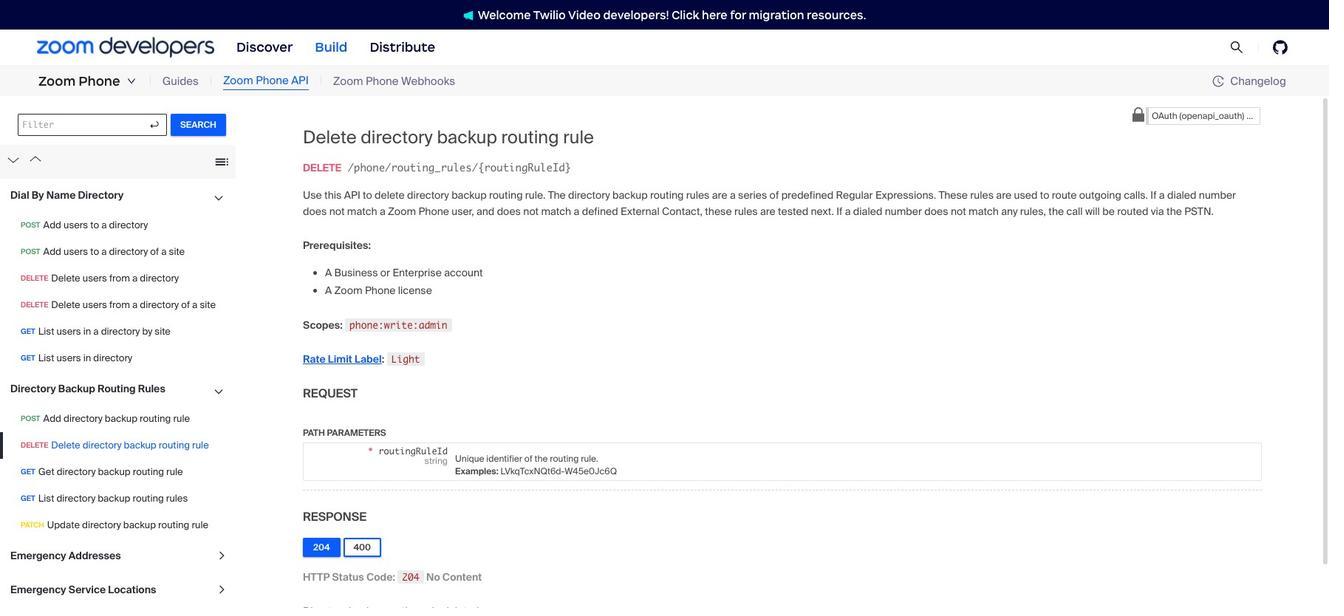 Task type: describe. For each thing, give the bounding box(es) containing it.
zoom for zoom phone webhooks
[[333, 74, 363, 88]]

click
[[672, 8, 699, 22]]

zoom for zoom phone
[[38, 73, 76, 89]]

welcome
[[478, 8, 531, 22]]

zoom phone webhooks link
[[333, 73, 455, 90]]

github image
[[1273, 40, 1288, 55]]

developers!
[[603, 8, 669, 22]]

zoom phone api
[[223, 73, 309, 88]]

response
[[303, 509, 366, 524]]

status
[[332, 570, 364, 583]]

zoom phone webhooks
[[333, 74, 455, 88]]

webhooks
[[401, 74, 455, 88]]

204 inside button
[[313, 541, 330, 553]]

http
[[303, 570, 330, 583]]

phone for zoom phone webhooks
[[366, 74, 399, 88]]

history image
[[1213, 75, 1230, 87]]

video
[[568, 8, 601, 22]]

http status code: 204 no content
[[303, 570, 482, 583]]

changelog link
[[1213, 74, 1286, 88]]

welcome twilio video developers! click here for migration resources. link
[[448, 7, 881, 23]]

code:
[[366, 570, 395, 583]]

for
[[730, 8, 746, 22]]

400 button
[[343, 538, 381, 557]]

guides link
[[162, 73, 199, 90]]



Task type: vqa. For each thing, say whether or not it's contained in the screenshot.
Zoom Developer Logo
yes



Task type: locate. For each thing, give the bounding box(es) containing it.
1 phone from the left
[[79, 73, 120, 89]]

0 vertical spatial 204
[[313, 541, 330, 553]]

2 horizontal spatial phone
[[366, 74, 399, 88]]

request
[[303, 385, 358, 401]]

path parameters
[[303, 427, 386, 439]]

0 horizontal spatial zoom
[[38, 73, 76, 89]]

2 horizontal spatial zoom
[[333, 74, 363, 88]]

3 zoom from the left
[[333, 74, 363, 88]]

phone left api
[[256, 73, 289, 88]]

content
[[442, 570, 482, 583]]

here
[[702, 8, 728, 22]]

0 horizontal spatial phone
[[79, 73, 120, 89]]

400
[[354, 541, 371, 553]]

3 phone from the left
[[366, 74, 399, 88]]

1 horizontal spatial zoom
[[223, 73, 253, 88]]

zoom developer logo image
[[37, 37, 214, 57]]

2 phone from the left
[[256, 73, 289, 88]]

phone for zoom phone api
[[256, 73, 289, 88]]

1 vertical spatial 204
[[402, 571, 419, 583]]

phone
[[79, 73, 120, 89], [256, 73, 289, 88], [366, 74, 399, 88]]

zoom
[[38, 73, 76, 89], [223, 73, 253, 88], [333, 74, 363, 88]]

1 zoom from the left
[[38, 73, 76, 89]]

phone for zoom phone
[[79, 73, 120, 89]]

0 horizontal spatial 204
[[313, 541, 330, 553]]

github image
[[1273, 40, 1288, 55]]

welcome twilio video developers! click here for migration resources.
[[478, 8, 866, 22]]

zoom phone api link
[[223, 73, 309, 90]]

204 button
[[303, 538, 340, 557]]

api
[[291, 73, 309, 88]]

guides
[[162, 74, 199, 88]]

phone left 'webhooks'
[[366, 74, 399, 88]]

migration
[[749, 8, 804, 22]]

204
[[313, 541, 330, 553], [402, 571, 419, 583]]

204 up http
[[313, 541, 330, 553]]

down image
[[127, 77, 136, 86]]

twilio
[[533, 8, 566, 22]]

history image
[[1213, 75, 1224, 87]]

204 inside http status code: 204 no content
[[402, 571, 419, 583]]

2 zoom from the left
[[223, 73, 253, 88]]

204 left no
[[402, 571, 419, 583]]

no
[[426, 570, 440, 583]]

search image
[[1230, 41, 1244, 54], [1230, 41, 1244, 54]]

changelog
[[1230, 74, 1286, 88]]

resources.
[[807, 8, 866, 22]]

zoom phone
[[38, 73, 120, 89]]

phone left down image at left
[[79, 73, 120, 89]]

1 horizontal spatial phone
[[256, 73, 289, 88]]

1 horizontal spatial 204
[[402, 571, 419, 583]]

parameters
[[327, 427, 386, 439]]

notification image
[[463, 10, 478, 20], [463, 10, 473, 20]]

zoom for zoom phone api
[[223, 73, 253, 88]]

path
[[303, 427, 325, 439]]



